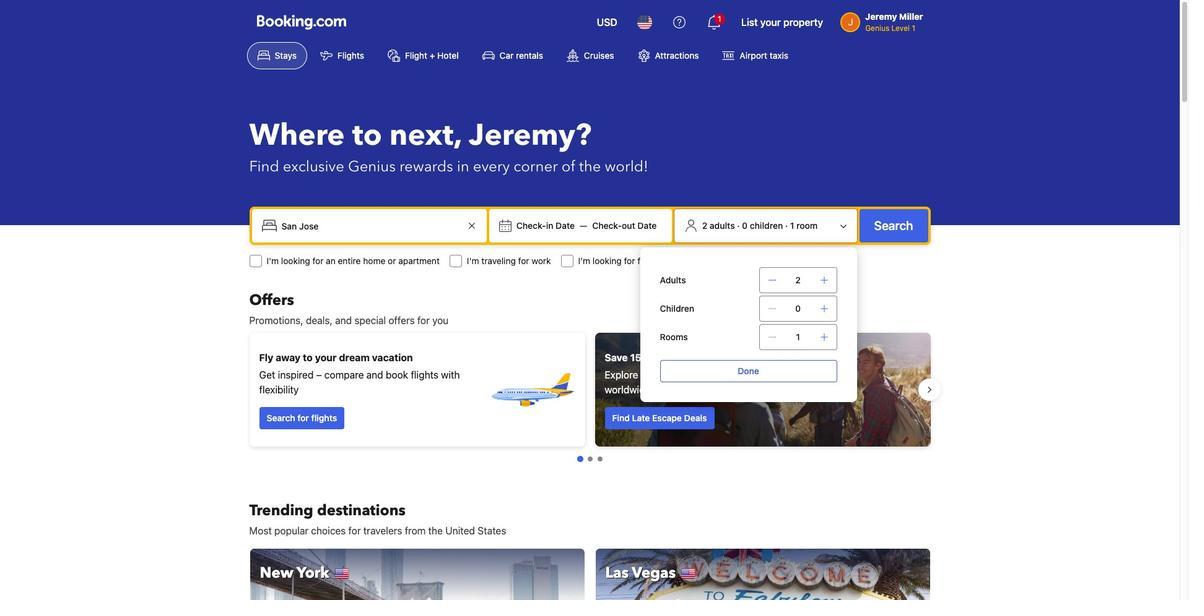 Task type: locate. For each thing, give the bounding box(es) containing it.
check- up work
[[516, 220, 546, 231]]

genius left rewards
[[348, 157, 396, 177]]

check-out date button
[[587, 215, 662, 237]]

1 up done button
[[796, 332, 800, 343]]

1 i'm from the left
[[267, 256, 279, 266]]

flight + hotel
[[405, 50, 459, 61]]

for inside offers promotions, deals, and special offers for you
[[417, 315, 430, 326]]

search
[[874, 219, 913, 233], [267, 413, 295, 424]]

or inside save 15% with late escape deals explore thousands of destinations worldwide and save 15% or more
[[718, 385, 727, 396]]

your inside fly away to your dream vacation get inspired – compare and book flights with flexibility
[[315, 352, 337, 364]]

deals,
[[306, 315, 333, 326]]

looking right i'm
[[593, 256, 622, 266]]

to left the next,
[[352, 115, 382, 156]]

the left 'world!'
[[579, 157, 601, 177]]

0 horizontal spatial check-
[[516, 220, 546, 231]]

0 vertical spatial in
[[457, 157, 469, 177]]

deals up done
[[737, 352, 764, 364]]

flights down –
[[311, 413, 337, 424]]

your up –
[[315, 352, 337, 364]]

0 vertical spatial and
[[335, 315, 352, 326]]

0 horizontal spatial with
[[441, 370, 460, 381]]

2 check- from the left
[[592, 220, 622, 231]]

Where are you going? field
[[277, 215, 464, 237]]

1 looking from the left
[[281, 256, 310, 266]]

0 horizontal spatial and
[[335, 315, 352, 326]]

destinations up the travelers
[[317, 501, 406, 521]]

1 vertical spatial to
[[303, 352, 313, 364]]

1 horizontal spatial check-
[[592, 220, 622, 231]]

looking left an
[[281, 256, 310, 266]]

0 vertical spatial 2
[[702, 220, 707, 231]]

1 horizontal spatial the
[[579, 157, 601, 177]]

1 horizontal spatial to
[[352, 115, 382, 156]]

with right book
[[441, 370, 460, 381]]

genius inside jeremy miller genius level 1
[[865, 24, 890, 33]]

and left book
[[366, 370, 383, 381]]

late down worldwide at the right bottom of the page
[[632, 413, 650, 424]]

1 horizontal spatial and
[[366, 370, 383, 381]]

0
[[742, 220, 748, 231], [795, 303, 801, 314]]

of right corner
[[562, 157, 575, 177]]

1 vertical spatial with
[[441, 370, 460, 381]]

world!
[[605, 157, 648, 177]]

1 vertical spatial destinations
[[317, 501, 406, 521]]

search inside search for flights link
[[267, 413, 295, 424]]

1 horizontal spatial looking
[[593, 256, 622, 266]]

0 vertical spatial of
[[562, 157, 575, 177]]

next,
[[389, 115, 462, 156]]

room
[[797, 220, 818, 231]]

find inside find late escape deals link
[[612, 413, 630, 424]]

check-in date — check-out date
[[516, 220, 657, 231]]

find down where
[[249, 157, 279, 177]]

· right adults
[[737, 220, 740, 231]]

2 inside dropdown button
[[702, 220, 707, 231]]

airport
[[740, 50, 767, 61]]

1 horizontal spatial flights
[[411, 370, 439, 381]]

0 vertical spatial deals
[[737, 352, 764, 364]]

1 inside jeremy miller genius level 1
[[912, 24, 915, 33]]

0 vertical spatial or
[[388, 256, 396, 266]]

1 left list
[[718, 14, 721, 24]]

0 horizontal spatial of
[[562, 157, 575, 177]]

children
[[750, 220, 783, 231]]

genius down jeremy
[[865, 24, 890, 33]]

1 vertical spatial find
[[612, 413, 630, 424]]

1 horizontal spatial late
[[677, 352, 698, 364]]

2 for 2 adults · 0 children · 1 room
[[702, 220, 707, 231]]

level
[[892, 24, 910, 33]]

in
[[457, 157, 469, 177], [546, 220, 553, 231]]

book
[[386, 370, 408, 381]]

0 horizontal spatial i'm
[[267, 256, 279, 266]]

progress bar inside main content
[[577, 456, 602, 463]]

car
[[500, 50, 514, 61]]

hotel
[[437, 50, 459, 61]]

where
[[249, 115, 345, 156]]

away
[[276, 352, 301, 364]]

1 horizontal spatial 2
[[795, 275, 801, 286]]

and
[[335, 315, 352, 326], [366, 370, 383, 381], [653, 385, 670, 396]]

with up thousands
[[654, 352, 675, 364]]

0 horizontal spatial looking
[[281, 256, 310, 266]]

entire
[[338, 256, 361, 266]]

0 horizontal spatial escape
[[652, 413, 682, 424]]

—
[[580, 220, 587, 231]]

choices
[[311, 526, 346, 537]]

1 horizontal spatial search
[[874, 219, 913, 233]]

1 horizontal spatial find
[[612, 413, 630, 424]]

or right home
[[388, 256, 396, 266]]

0 horizontal spatial 0
[[742, 220, 748, 231]]

flights right book
[[411, 370, 439, 381]]

0 horizontal spatial the
[[428, 526, 443, 537]]

· right children
[[785, 220, 788, 231]]

escape up more
[[700, 352, 735, 364]]

miller
[[899, 11, 923, 22]]

2 horizontal spatial and
[[653, 385, 670, 396]]

2 looking from the left
[[593, 256, 622, 266]]

las vegas link
[[595, 549, 931, 601]]

where to next, jeremy? find exclusive genius rewards in every corner of the world!
[[249, 115, 648, 177]]

new york link
[[249, 549, 585, 601]]

main content
[[239, 290, 940, 601]]

0 horizontal spatial ·
[[737, 220, 740, 231]]

1 horizontal spatial genius
[[865, 24, 890, 33]]

1 vertical spatial or
[[718, 385, 727, 396]]

i'm traveling for work
[[467, 256, 551, 266]]

date left "—"
[[556, 220, 575, 231]]

corner
[[514, 157, 558, 177]]

flights link
[[310, 42, 375, 69]]

to inside fly away to your dream vacation get inspired – compare and book flights with flexibility
[[303, 352, 313, 364]]

0 horizontal spatial destinations
[[317, 501, 406, 521]]

get
[[259, 370, 275, 381]]

0 vertical spatial genius
[[865, 24, 890, 33]]

2 vertical spatial flights
[[311, 413, 337, 424]]

your account menu jeremy miller genius level 1 element
[[841, 6, 928, 34]]

0 vertical spatial your
[[760, 17, 781, 28]]

1 vertical spatial in
[[546, 220, 553, 231]]

1 horizontal spatial or
[[718, 385, 727, 396]]

1 horizontal spatial date
[[638, 220, 657, 231]]

of inside save 15% with late escape deals explore thousands of destinations worldwide and save 15% or more
[[690, 370, 700, 381]]

list your property
[[741, 17, 823, 28]]

airport taxis
[[740, 50, 788, 61]]

1 vertical spatial 15%
[[696, 385, 715, 396]]

of up save
[[690, 370, 700, 381]]

1 vertical spatial escape
[[652, 413, 682, 424]]

1 vertical spatial of
[[690, 370, 700, 381]]

1 horizontal spatial destinations
[[702, 370, 757, 381]]

0 horizontal spatial 2
[[702, 220, 707, 231]]

inspired
[[278, 370, 314, 381]]

i'm for i'm looking for an entire home or apartment
[[267, 256, 279, 266]]

new
[[260, 564, 293, 584]]

1 vertical spatial genius
[[348, 157, 396, 177]]

late
[[677, 352, 698, 364], [632, 413, 650, 424]]

or left more
[[718, 385, 727, 396]]

1
[[718, 14, 721, 24], [912, 24, 915, 33], [790, 220, 794, 231], [796, 332, 800, 343]]

0 vertical spatial search
[[874, 219, 913, 233]]

for inside trending destinations most popular choices for travelers from the united states
[[348, 526, 361, 537]]

0 horizontal spatial in
[[457, 157, 469, 177]]

search inside search button
[[874, 219, 913, 233]]

1 vertical spatial and
[[366, 370, 383, 381]]

an
[[326, 256, 336, 266]]

in left every
[[457, 157, 469, 177]]

and down thousands
[[653, 385, 670, 396]]

0 vertical spatial 0
[[742, 220, 748, 231]]

0 horizontal spatial search
[[267, 413, 295, 424]]

0 vertical spatial to
[[352, 115, 382, 156]]

0 vertical spatial destinations
[[702, 370, 757, 381]]

region
[[239, 328, 940, 452]]

1 horizontal spatial 15%
[[696, 385, 715, 396]]

1 horizontal spatial of
[[690, 370, 700, 381]]

vacation
[[372, 352, 413, 364]]

0 horizontal spatial find
[[249, 157, 279, 177]]

1 date from the left
[[556, 220, 575, 231]]

2 vertical spatial and
[[653, 385, 670, 396]]

+
[[430, 50, 435, 61]]

in left "—"
[[546, 220, 553, 231]]

adults
[[660, 275, 686, 286]]

and inside fly away to your dream vacation get inspired – compare and book flights with flexibility
[[366, 370, 383, 381]]

0 horizontal spatial genius
[[348, 157, 396, 177]]

2 down room
[[795, 275, 801, 286]]

check-
[[516, 220, 546, 231], [592, 220, 622, 231]]

escape down save
[[652, 413, 682, 424]]

0 horizontal spatial to
[[303, 352, 313, 364]]

1 check- from the left
[[516, 220, 546, 231]]

search for flights
[[267, 413, 337, 424]]

compare
[[324, 370, 364, 381]]

2 adults · 0 children · 1 room button
[[679, 214, 852, 238]]

for left you
[[417, 315, 430, 326]]

0 vertical spatial with
[[654, 352, 675, 364]]

1 vertical spatial search
[[267, 413, 295, 424]]

0 vertical spatial late
[[677, 352, 698, 364]]

the right from
[[428, 526, 443, 537]]

las
[[605, 564, 629, 584]]

find down worldwide at the right bottom of the page
[[612, 413, 630, 424]]

fly
[[259, 352, 273, 364]]

1 horizontal spatial i'm
[[467, 256, 479, 266]]

1 horizontal spatial in
[[546, 220, 553, 231]]

1 vertical spatial late
[[632, 413, 650, 424]]

progress bar
[[577, 456, 602, 463]]

0 vertical spatial escape
[[700, 352, 735, 364]]

1 vertical spatial the
[[428, 526, 443, 537]]

for
[[312, 256, 324, 266], [518, 256, 529, 266], [624, 256, 635, 266], [417, 315, 430, 326], [297, 413, 309, 424], [348, 526, 361, 537]]

find
[[249, 157, 279, 177], [612, 413, 630, 424]]

deals
[[737, 352, 764, 364], [684, 413, 707, 424]]

flexibility
[[259, 385, 299, 396]]

i'm left traveling
[[467, 256, 479, 266]]

1 vertical spatial 2
[[795, 275, 801, 286]]

1 vertical spatial flights
[[411, 370, 439, 381]]

0 horizontal spatial date
[[556, 220, 575, 231]]

genius
[[865, 24, 890, 33], [348, 157, 396, 177]]

deals down save
[[684, 413, 707, 424]]

and right deals,
[[335, 315, 352, 326]]

0 vertical spatial the
[[579, 157, 601, 177]]

destinations up more
[[702, 370, 757, 381]]

save
[[605, 352, 628, 364]]

1 horizontal spatial ·
[[785, 220, 788, 231]]

adults
[[710, 220, 735, 231]]

2 horizontal spatial flights
[[637, 256, 662, 266]]

rewards
[[399, 157, 453, 177]]

for right choices
[[348, 526, 361, 537]]

i'm up the offers
[[267, 256, 279, 266]]

0 horizontal spatial your
[[315, 352, 337, 364]]

2 i'm from the left
[[467, 256, 479, 266]]

2 left adults
[[702, 220, 707, 231]]

0 horizontal spatial deals
[[684, 413, 707, 424]]

your
[[760, 17, 781, 28], [315, 352, 337, 364]]

done button
[[660, 360, 837, 383]]

offers promotions, deals, and special offers for you
[[249, 290, 449, 326]]

0 horizontal spatial or
[[388, 256, 396, 266]]

the inside where to next, jeremy? find exclusive genius rewards in every corner of the world!
[[579, 157, 601, 177]]

1 vertical spatial 0
[[795, 303, 801, 314]]

to right away
[[303, 352, 313, 364]]

i'm looking for an entire home or apartment
[[267, 256, 440, 266]]

i'm
[[578, 256, 590, 266]]

1 horizontal spatial deals
[[737, 352, 764, 364]]

traveling
[[481, 256, 516, 266]]

1 vertical spatial your
[[315, 352, 337, 364]]

airport taxis link
[[712, 42, 799, 69]]

check- right "—"
[[592, 220, 622, 231]]

your right list
[[760, 17, 781, 28]]

2 for 2
[[795, 275, 801, 286]]

flights up adults
[[637, 256, 662, 266]]

date right the out
[[638, 220, 657, 231]]

or
[[388, 256, 396, 266], [718, 385, 727, 396]]

flight
[[405, 50, 427, 61]]

new york
[[260, 564, 329, 584]]

0 vertical spatial find
[[249, 157, 279, 177]]

1 horizontal spatial escape
[[700, 352, 735, 364]]

late down rooms
[[677, 352, 698, 364]]

destinations
[[702, 370, 757, 381], [317, 501, 406, 521]]

find late escape deals
[[612, 413, 707, 424]]

1 down 'miller' on the right top of page
[[912, 24, 915, 33]]

1 horizontal spatial with
[[654, 352, 675, 364]]

destinations inside trending destinations most popular choices for travelers from the united states
[[317, 501, 406, 521]]

0 horizontal spatial 15%
[[630, 352, 652, 364]]

fly away to your dream vacation image
[[488, 347, 575, 434]]

search for search for flights
[[267, 413, 295, 424]]



Task type: vqa. For each thing, say whether or not it's contained in the screenshot.
thousands on the right of the page
yes



Task type: describe. For each thing, give the bounding box(es) containing it.
0 vertical spatial flights
[[637, 256, 662, 266]]

children
[[660, 303, 694, 314]]

save
[[673, 385, 693, 396]]

attractions link
[[627, 42, 709, 69]]

travelers
[[363, 526, 402, 537]]

genius inside where to next, jeremy? find exclusive genius rewards in every corner of the world!
[[348, 157, 396, 177]]

out
[[622, 220, 635, 231]]

popular
[[274, 526, 308, 537]]

search button
[[859, 209, 928, 243]]

looking for i'm
[[281, 256, 310, 266]]

for left an
[[312, 256, 324, 266]]

explore
[[605, 370, 638, 381]]

find inside where to next, jeremy? find exclusive genius rewards in every corner of the world!
[[249, 157, 279, 177]]

main content containing offers
[[239, 290, 940, 601]]

for left work
[[518, 256, 529, 266]]

trending destinations most popular choices for travelers from the united states
[[249, 501, 506, 537]]

2 · from the left
[[785, 220, 788, 231]]

fly away to your dream vacation get inspired – compare and book flights with flexibility
[[259, 352, 460, 396]]

stays
[[275, 50, 297, 61]]

las vegas
[[605, 564, 676, 584]]

1 horizontal spatial 0
[[795, 303, 801, 314]]

in inside where to next, jeremy? find exclusive genius rewards in every corner of the world!
[[457, 157, 469, 177]]

looking for i'm
[[593, 256, 622, 266]]

thousands
[[641, 370, 688, 381]]

0 inside dropdown button
[[742, 220, 748, 231]]

i'm for i'm traveling for work
[[467, 256, 479, 266]]

with inside save 15% with late escape deals explore thousands of destinations worldwide and save 15% or more
[[654, 352, 675, 364]]

0 horizontal spatial late
[[632, 413, 650, 424]]

of inside where to next, jeremy? find exclusive genius rewards in every corner of the world!
[[562, 157, 575, 177]]

2 adults · 0 children · 1 room
[[702, 220, 818, 231]]

list
[[741, 17, 758, 28]]

deals inside save 15% with late escape deals explore thousands of destinations worldwide and save 15% or more
[[737, 352, 764, 364]]

stays link
[[247, 42, 307, 69]]

property
[[783, 17, 823, 28]]

save 15% with late escape deals explore thousands of destinations worldwide and save 15% or more
[[605, 352, 764, 396]]

flights inside fly away to your dream vacation get inspired – compare and book flights with flexibility
[[411, 370, 439, 381]]

taxis
[[770, 50, 788, 61]]

with inside fly away to your dream vacation get inspired – compare and book flights with flexibility
[[441, 370, 460, 381]]

group of friends hiking in the mountains on a sunny day image
[[595, 333, 931, 447]]

car rentals link
[[472, 42, 554, 69]]

worldwide
[[605, 385, 651, 396]]

destinations inside save 15% with late escape deals explore thousands of destinations worldwide and save 15% or more
[[702, 370, 757, 381]]

0 horizontal spatial flights
[[311, 413, 337, 424]]

to inside where to next, jeremy? find exclusive genius rewards in every corner of the world!
[[352, 115, 382, 156]]

you
[[432, 315, 449, 326]]

vegas
[[632, 564, 676, 584]]

united
[[445, 526, 475, 537]]

promotions,
[[249, 315, 303, 326]]

the inside trending destinations most popular choices for travelers from the united states
[[428, 526, 443, 537]]

flights
[[338, 50, 364, 61]]

done
[[738, 366, 759, 377]]

jeremy
[[865, 11, 897, 22]]

car rentals
[[500, 50, 543, 61]]

special
[[354, 315, 386, 326]]

most
[[249, 526, 272, 537]]

check-in date button
[[512, 215, 580, 237]]

1 left room
[[790, 220, 794, 231]]

1 horizontal spatial your
[[760, 17, 781, 28]]

jeremy miller genius level 1
[[865, 11, 923, 33]]

0 vertical spatial 15%
[[630, 352, 652, 364]]

offers
[[249, 290, 294, 311]]

from
[[405, 526, 426, 537]]

work
[[532, 256, 551, 266]]

apartment
[[398, 256, 440, 266]]

usd
[[597, 17, 617, 28]]

1 · from the left
[[737, 220, 740, 231]]

trending
[[249, 501, 313, 521]]

york
[[297, 564, 329, 584]]

region containing fly away to your dream vacation
[[239, 328, 940, 452]]

late inside save 15% with late escape deals explore thousands of destinations worldwide and save 15% or more
[[677, 352, 698, 364]]

search for flights link
[[259, 408, 344, 430]]

more
[[729, 385, 752, 396]]

and inside offers promotions, deals, and special offers for you
[[335, 315, 352, 326]]

cruises
[[584, 50, 614, 61]]

i'm looking for flights
[[578, 256, 662, 266]]

rooms
[[660, 332, 688, 343]]

list your property link
[[734, 7, 831, 37]]

escape inside save 15% with late escape deals explore thousands of destinations worldwide and save 15% or more
[[700, 352, 735, 364]]

1 vertical spatial deals
[[684, 413, 707, 424]]

usd button
[[589, 7, 625, 37]]

cruises link
[[556, 42, 625, 69]]

every
[[473, 157, 510, 177]]

for down flexibility
[[297, 413, 309, 424]]

2 date from the left
[[638, 220, 657, 231]]

search for search
[[874, 219, 913, 233]]

find late escape deals link
[[605, 408, 714, 430]]

attractions
[[655, 50, 699, 61]]

home
[[363, 256, 385, 266]]

exclusive
[[283, 157, 344, 177]]

states
[[478, 526, 506, 537]]

for down the out
[[624, 256, 635, 266]]

flight + hotel link
[[377, 42, 469, 69]]

–
[[316, 370, 322, 381]]

offers
[[389, 315, 415, 326]]

rentals
[[516, 50, 543, 61]]

booking.com image
[[257, 15, 346, 30]]

1 button
[[699, 7, 729, 37]]

and inside save 15% with late escape deals explore thousands of destinations worldwide and save 15% or more
[[653, 385, 670, 396]]



